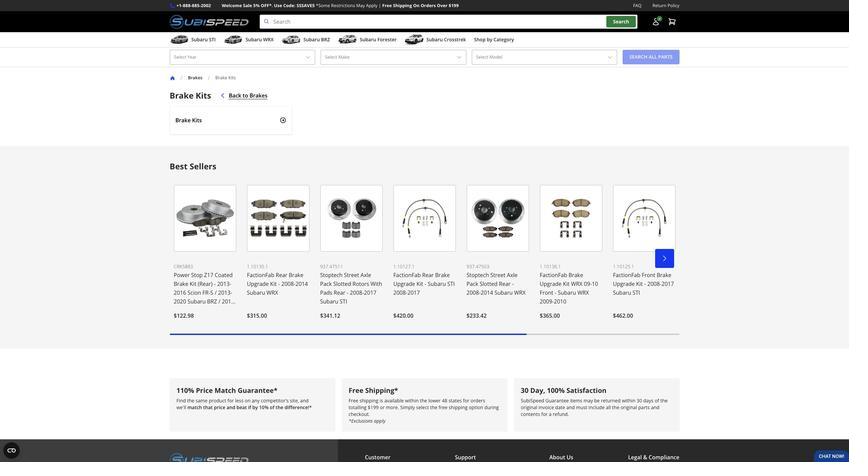 Task type: locate. For each thing, give the bounding box(es) containing it.
subaru inside "subaru wrx" dropdown button
[[246, 36, 262, 43]]

1 horizontal spatial 2017
[[408, 289, 420, 297]]

2014 inside 1.10135.1 factionfab rear brake upgrade kit - 2008-2014 subaru wrx
[[296, 280, 308, 288]]

0 vertical spatial free
[[383, 2, 392, 8]]

0 vertical spatial brz
[[321, 36, 330, 43]]

available
[[385, 398, 404, 404]]

0 vertical spatial subispeed logo image
[[170, 15, 249, 29]]

factionfab inside 1.10136.1 factionfab brake upgrade kit wrx 09-10 front - subaru wrx 2009-2010
[[540, 272, 568, 279]]

2 within from the left
[[622, 398, 636, 404]]

0 vertical spatial 30
[[521, 386, 529, 395]]

09-
[[584, 280, 592, 288]]

select make image
[[457, 55, 462, 60]]

1 horizontal spatial shipping
[[449, 405, 468, 411]]

with
[[371, 280, 382, 288]]

0 horizontal spatial $199
[[368, 405, 379, 411]]

2 kit from the left
[[270, 280, 277, 288]]

factionfab down 1.10125.1
[[613, 272, 641, 279]]

$365.00
[[540, 312, 560, 320]]

stoptech
[[320, 272, 343, 279], [467, 272, 489, 279]]

a
[[549, 411, 552, 418]]

z17
[[204, 272, 213, 279]]

30 day, 100% satisfaction subispeed guarantee items may be returned within 30 days of the original invoice date and must include all the original parts and contents for a refund.
[[521, 386, 668, 418]]

for
[[228, 398, 234, 404], [463, 398, 470, 404], [542, 411, 548, 418]]

street inside 937.47511 stoptech street axle pack slotted rotors with pads rear - 2008-2017 subaru sti
[[344, 272, 359, 279]]

1 horizontal spatial 30
[[637, 398, 643, 404]]

original left 'parts'
[[621, 405, 638, 411]]

factionfab down 1.10127.1
[[394, 272, 421, 279]]

1 vertical spatial free
[[349, 386, 364, 395]]

brakes right to
[[250, 92, 268, 99]]

kit inside crk5883 power stop z17 coated brake kit (rear) - 2013- 2016 scion fr-s / 2013- 2020 subaru brz / 2017- 2019 toyota 86
[[190, 280, 197, 288]]

factionfab
[[247, 272, 275, 279], [394, 272, 421, 279], [540, 272, 568, 279], [613, 272, 641, 279]]

a subaru forester thumbnail image image
[[338, 35, 357, 45]]

subaru inside the 1.10127.1 factionfab rear brake upgrade kit - subaru sti 2008-2017
[[428, 280, 446, 288]]

shipping
[[360, 398, 379, 404], [449, 405, 468, 411]]

on
[[245, 398, 251, 404]]

brakes
[[188, 75, 203, 81], [250, 92, 268, 99]]

brake inside crk5883 power stop z17 coated brake kit (rear) - 2013- 2016 scion fr-s / 2013- 2020 subaru brz / 2017- 2019 toyota 86
[[174, 280, 188, 288]]

1 horizontal spatial for
[[463, 398, 470, 404]]

orders
[[421, 2, 436, 8]]

wrx inside dropdown button
[[263, 36, 274, 43]]

the down "lower"
[[430, 405, 438, 411]]

- inside factionfab front brake upgrade kit - 2008-2017 subaru sti
[[645, 280, 646, 288]]

0 vertical spatial of
[[655, 398, 660, 404]]

subaru inside 937.47503 stoptech street axle pack slotted rear  - 2008-2014 subaru wrx
[[495, 289, 513, 297]]

within right returned
[[622, 398, 636, 404]]

0 vertical spatial 2013-
[[217, 280, 231, 288]]

kit
[[190, 280, 197, 288], [270, 280, 277, 288], [417, 280, 424, 288], [563, 280, 570, 288], [637, 280, 643, 288]]

0 vertical spatial brake kits link
[[215, 75, 241, 81]]

code:
[[283, 2, 296, 8]]

or
[[380, 405, 385, 411]]

1 kit from the left
[[190, 280, 197, 288]]

0 horizontal spatial brakes
[[188, 75, 203, 81]]

brz
[[321, 36, 330, 43], [207, 298, 217, 305]]

stoptech inside 937.47511 stoptech street axle pack slotted rotors with pads rear - 2008-2017 subaru sti
[[320, 272, 343, 279]]

within inside "30 day, 100% satisfaction subispeed guarantee items may be returned within 30 days of the original invoice date and must include all the original parts and contents for a refund."
[[622, 398, 636, 404]]

within up 'simply'
[[405, 398, 419, 404]]

axle inside 937.47511 stoptech street axle pack slotted rotors with pads rear - 2008-2017 subaru sti
[[361, 272, 371, 279]]

30 up "subispeed"
[[521, 386, 529, 395]]

upgrade inside the 1.10127.1 factionfab rear brake upgrade kit - subaru sti 2008-2017
[[394, 280, 415, 288]]

stoptech down 937.47511
[[320, 272, 343, 279]]

for left a
[[542, 411, 548, 418]]

4 upgrade from the left
[[613, 280, 635, 288]]

0 horizontal spatial front
[[540, 289, 554, 297]]

2013- down coated
[[217, 280, 231, 288]]

legal
[[629, 454, 642, 462]]

stoptech street axle pack slotted rotors with pads rear - 2008-2017 subaru sti image
[[320, 185, 383, 252]]

$199 right over
[[449, 2, 459, 8]]

may
[[584, 398, 593, 404]]

for left less
[[228, 398, 234, 404]]

shop by category
[[474, 36, 514, 43]]

$199
[[449, 2, 459, 8], [368, 405, 379, 411]]

kit inside 1.10135.1 factionfab rear brake upgrade kit - 2008-2014 subaru wrx
[[270, 280, 277, 288]]

1 vertical spatial subispeed logo image
[[170, 454, 249, 463]]

by right shop
[[487, 36, 493, 43]]

1 vertical spatial 2014
[[481, 289, 493, 297]]

axle for rotors
[[361, 272, 371, 279]]

2 vertical spatial kits
[[192, 117, 202, 124]]

match that price and beat if by 10% of the difference!*
[[188, 405, 312, 411]]

0 horizontal spatial original
[[521, 405, 538, 411]]

slotted
[[334, 280, 351, 288], [480, 280, 498, 288]]

1 slotted from the left
[[334, 280, 351, 288]]

0 vertical spatial by
[[487, 36, 493, 43]]

subaru inside subaru crosstrek dropdown button
[[427, 36, 443, 43]]

2 axle from the left
[[507, 272, 518, 279]]

factionfab for -
[[540, 272, 568, 279]]

subaru inside subaru brz dropdown button
[[304, 36, 320, 43]]

2013- up 2017-
[[218, 289, 232, 297]]

stoptech down 937.47503
[[467, 272, 489, 279]]

pack inside 937.47503 stoptech street axle pack slotted rear  - 2008-2014 subaru wrx
[[467, 280, 479, 288]]

back
[[229, 92, 241, 99]]

1 horizontal spatial of
[[655, 398, 660, 404]]

10
[[592, 280, 599, 288]]

0 horizontal spatial axle
[[361, 272, 371, 279]]

all
[[606, 405, 611, 411]]

street inside 937.47503 stoptech street axle pack slotted rear  - 2008-2014 subaru wrx
[[491, 272, 506, 279]]

checkout.
[[349, 411, 370, 418]]

/
[[181, 74, 183, 82], [208, 74, 210, 82], [215, 289, 217, 297], [219, 298, 221, 305]]

1 horizontal spatial stoptech
[[467, 272, 489, 279]]

of down 'competitor's'
[[270, 405, 275, 411]]

1 horizontal spatial 2014
[[481, 289, 493, 297]]

subaru crosstrek button
[[405, 34, 466, 47]]

factionfab inside 1.10135.1 factionfab rear brake upgrade kit - 2008-2014 subaru wrx
[[247, 272, 275, 279]]

1 street from the left
[[344, 272, 359, 279]]

2017 inside the 1.10127.1 factionfab rear brake upgrade kit - subaru sti 2008-2017
[[408, 289, 420, 297]]

1 within from the left
[[405, 398, 419, 404]]

invoice
[[539, 405, 554, 411]]

a subaru crosstrek thumbnail image image
[[405, 35, 424, 45]]

1 vertical spatial brake kits
[[170, 90, 211, 101]]

2008- inside 1.10135.1 factionfab rear brake upgrade kit - 2008-2014 subaru wrx
[[282, 280, 296, 288]]

2 factionfab from the left
[[394, 272, 421, 279]]

1 vertical spatial $199
[[368, 405, 379, 411]]

within inside free shipping* free shipping is available within the lower 48 states for orders totalling $199 or more. simply select the free shipping option during checkout. *exclusions apply
[[405, 398, 419, 404]]

1 axle from the left
[[361, 272, 371, 279]]

1 vertical spatial 30
[[637, 398, 643, 404]]

upgrade down 1.10125.1
[[613, 280, 635, 288]]

1 pack from the left
[[320, 280, 332, 288]]

0 horizontal spatial by
[[253, 405, 258, 411]]

1 vertical spatial of
[[270, 405, 275, 411]]

0 horizontal spatial slotted
[[334, 280, 351, 288]]

1 stoptech from the left
[[320, 272, 343, 279]]

$315.00
[[247, 312, 267, 320]]

kit inside 1.10136.1 factionfab brake upgrade kit wrx 09-10 front - subaru wrx 2009-2010
[[563, 280, 570, 288]]

1 original from the left
[[521, 405, 538, 411]]

2009-
[[540, 298, 554, 305]]

1 vertical spatial brz
[[207, 298, 217, 305]]

0 horizontal spatial 2014
[[296, 280, 308, 288]]

of right days
[[655, 398, 660, 404]]

0 horizontal spatial pack
[[320, 280, 332, 288]]

on
[[413, 2, 420, 8]]

1 horizontal spatial brz
[[321, 36, 330, 43]]

stoptech inside 937.47503 stoptech street axle pack slotted rear  - 2008-2014 subaru wrx
[[467, 272, 489, 279]]

1 horizontal spatial street
[[491, 272, 506, 279]]

brake inside factionfab front brake upgrade kit - 2008-2017 subaru sti
[[657, 272, 672, 279]]

rear inside 937.47511 stoptech street axle pack slotted rotors with pads rear - 2008-2017 subaru sti
[[334, 289, 346, 297]]

price
[[214, 405, 226, 411]]

stop
[[191, 272, 203, 279]]

0 horizontal spatial brz
[[207, 298, 217, 305]]

pack for pads
[[320, 280, 332, 288]]

$122.98
[[174, 312, 194, 320]]

category
[[494, 36, 514, 43]]

for right states
[[463, 398, 470, 404]]

kit inside the 1.10127.1 factionfab rear brake upgrade kit - subaru sti 2008-2017
[[417, 280, 424, 288]]

slotted left rotors
[[334, 280, 351, 288]]

over
[[437, 2, 448, 8]]

factionfab rear brake upgrade kit - subaru sti 2008-2017 image
[[394, 185, 456, 252]]

days
[[644, 398, 654, 404]]

brake kits link down "back"
[[170, 106, 292, 135]]

2017 inside factionfab front brake upgrade kit - 2008-2017 subaru sti
[[662, 280, 674, 288]]

and up difference!*
[[300, 398, 309, 404]]

(rear)
[[198, 280, 213, 288]]

we'll
[[177, 405, 186, 411]]

free
[[383, 2, 392, 8], [349, 386, 364, 395], [349, 398, 359, 404]]

off*.
[[261, 2, 273, 8]]

2 horizontal spatial for
[[542, 411, 548, 418]]

pack up pads
[[320, 280, 332, 288]]

0 horizontal spatial for
[[228, 398, 234, 404]]

1 vertical spatial brake kits link
[[170, 106, 292, 135]]

- inside 1.10136.1 factionfab brake upgrade kit wrx 09-10 front - subaru wrx 2009-2010
[[555, 289, 557, 297]]

original up contents
[[521, 405, 538, 411]]

30 up 'parts'
[[637, 398, 643, 404]]

3 upgrade from the left
[[540, 280, 562, 288]]

axle inside 937.47503 stoptech street axle pack slotted rear  - 2008-2014 subaru wrx
[[507, 272, 518, 279]]

$462.00
[[613, 312, 634, 320]]

factionfab inside the 1.10127.1 factionfab rear brake upgrade kit - subaru sti 2008-2017
[[394, 272, 421, 279]]

1 upgrade from the left
[[247, 280, 269, 288]]

1 factionfab from the left
[[247, 272, 275, 279]]

pack down 937.47503
[[467, 280, 479, 288]]

2 upgrade from the left
[[394, 280, 415, 288]]

937.47511 stoptech street axle pack slotted rotors with pads rear - 2008-2017 subaru sti
[[320, 264, 382, 305]]

1 vertical spatial brakes
[[250, 92, 268, 99]]

4 kit from the left
[[563, 280, 570, 288]]

4 factionfab from the left
[[613, 272, 641, 279]]

2013-
[[217, 280, 231, 288], [218, 289, 232, 297]]

be
[[595, 398, 600, 404]]

guarantee*
[[238, 386, 278, 395]]

may
[[357, 2, 365, 8]]

1 horizontal spatial slotted
[[480, 280, 498, 288]]

slotted inside 937.47503 stoptech street axle pack slotted rear  - 2008-2014 subaru wrx
[[480, 280, 498, 288]]

0 vertical spatial 2014
[[296, 280, 308, 288]]

factionfab down 1.10135.1
[[247, 272, 275, 279]]

return policy link
[[653, 2, 680, 9]]

1 vertical spatial kits
[[196, 90, 211, 101]]

factionfab down 1.10136.1
[[540, 272, 568, 279]]

1 vertical spatial by
[[253, 405, 258, 411]]

slotted inside 937.47511 stoptech street axle pack slotted rotors with pads rear - 2008-2017 subaru sti
[[334, 280, 351, 288]]

2 horizontal spatial 2017
[[662, 280, 674, 288]]

2 stoptech from the left
[[467, 272, 489, 279]]

1 horizontal spatial pack
[[467, 280, 479, 288]]

0 vertical spatial front
[[642, 272, 656, 279]]

2014 inside 937.47503 stoptech street axle pack slotted rear  - 2008-2014 subaru wrx
[[481, 289, 493, 297]]

subaru brz button
[[282, 34, 330, 47]]

brake inside 1.10135.1 factionfab rear brake upgrade kit - 2008-2014 subaru wrx
[[289, 272, 304, 279]]

2 street from the left
[[491, 272, 506, 279]]

Select Model button
[[472, 50, 618, 65]]

for inside free shipping* free shipping is available within the lower 48 states for orders totalling $199 or more. simply select the free shipping option during checkout. *exclusions apply
[[463, 398, 470, 404]]

welcome sale 5% off*. use code: sssave5
[[222, 2, 315, 8]]

upgrade down 1.10136.1
[[540, 280, 562, 288]]

brakes right home image
[[188, 75, 203, 81]]

0 vertical spatial $199
[[449, 2, 459, 8]]

Select Make button
[[321, 50, 467, 65]]

subaru sti button
[[170, 34, 216, 47]]

the right all
[[613, 405, 620, 411]]

3 factionfab from the left
[[540, 272, 568, 279]]

front inside factionfab front brake upgrade kit - 2008-2017 subaru sti
[[642, 272, 656, 279]]

2008- inside 937.47511 stoptech street axle pack slotted rotors with pads rear - 2008-2017 subaru sti
[[350, 289, 364, 297]]

1 horizontal spatial original
[[621, 405, 638, 411]]

0 horizontal spatial stoptech
[[320, 272, 343, 279]]

1 horizontal spatial axle
[[507, 272, 518, 279]]

1 vertical spatial front
[[540, 289, 554, 297]]

$233.42
[[467, 312, 487, 320]]

0 vertical spatial shipping
[[360, 398, 379, 404]]

shipping left the "is"
[[360, 398, 379, 404]]

0 horizontal spatial shipping
[[360, 398, 379, 404]]

factionfab front brake upgrade kit - 2008-2017 subaru sti
[[613, 272, 674, 297]]

include
[[589, 405, 605, 411]]

brz down s
[[207, 298, 217, 305]]

by right "if"
[[253, 405, 258, 411]]

2 original from the left
[[621, 405, 638, 411]]

- inside the 1.10127.1 factionfab rear brake upgrade kit - subaru sti 2008-2017
[[425, 280, 427, 288]]

1 vertical spatial 2013-
[[218, 289, 232, 297]]

is
[[380, 398, 383, 404]]

1 horizontal spatial front
[[642, 272, 656, 279]]

the right days
[[661, 398, 668, 404]]

0 horizontal spatial within
[[405, 398, 419, 404]]

brake kits link up "back"
[[215, 75, 241, 81]]

select
[[416, 405, 429, 411]]

that
[[203, 405, 213, 411]]

sti inside 937.47511 stoptech street axle pack slotted rotors with pads rear - 2008-2017 subaru sti
[[340, 298, 347, 305]]

subispeed logo image
[[170, 15, 249, 29], [170, 454, 249, 463]]

rear inside 937.47503 stoptech street axle pack slotted rear  - 2008-2014 subaru wrx
[[499, 280, 511, 288]]

1 vertical spatial shipping
[[449, 405, 468, 411]]

0 horizontal spatial street
[[344, 272, 359, 279]]

- inside 937.47503 stoptech street axle pack slotted rear  - 2008-2014 subaru wrx
[[512, 280, 514, 288]]

brz left a subaru forester thumbnail image
[[321, 36, 330, 43]]

the inside find the same product for less on any competitor's site, and we'll
[[187, 398, 195, 404]]

factionfab for subaru
[[247, 272, 275, 279]]

crk5883 power stop z17 coated brake kit (rear) - 2013- 2016 scion fr-s / 2013- 2020 subaru brz / 2017- 2019 toyota 86
[[174, 264, 236, 314]]

faq
[[634, 2, 642, 8]]

front inside 1.10136.1 factionfab brake upgrade kit wrx 09-10 front - subaru wrx 2009-2010
[[540, 289, 554, 297]]

$199 left or
[[368, 405, 379, 411]]

2 slotted from the left
[[480, 280, 498, 288]]

upgrade down 1.10135.1
[[247, 280, 269, 288]]

1 horizontal spatial by
[[487, 36, 493, 43]]

scion
[[188, 289, 201, 297]]

subaru sti
[[191, 36, 216, 43]]

slotted down 937.47503
[[480, 280, 498, 288]]

site,
[[290, 398, 299, 404]]

1 horizontal spatial within
[[622, 398, 636, 404]]

$199 inside free shipping* free shipping is available within the lower 48 states for orders totalling $199 or more. simply select the free shipping option during checkout. *exclusions apply
[[368, 405, 379, 411]]

subaru
[[191, 36, 208, 43], [246, 36, 262, 43], [304, 36, 320, 43], [360, 36, 376, 43], [427, 36, 443, 43], [428, 280, 446, 288], [247, 289, 265, 297], [495, 289, 513, 297], [558, 289, 576, 297], [613, 289, 632, 297], [188, 298, 206, 305], [320, 298, 339, 305]]

5 kit from the left
[[637, 280, 643, 288]]

3 kit from the left
[[417, 280, 424, 288]]

search
[[614, 18, 630, 25]]

subaru inside subaru sti dropdown button
[[191, 36, 208, 43]]

subaru inside 937.47511 stoptech street axle pack slotted rotors with pads rear - 2008-2017 subaru sti
[[320, 298, 339, 305]]

use
[[274, 2, 282, 8]]

original
[[521, 405, 538, 411], [621, 405, 638, 411]]

date
[[556, 405, 566, 411]]

subaru inside 1.10135.1 factionfab rear brake upgrade kit - 2008-2014 subaru wrx
[[247, 289, 265, 297]]

0 horizontal spatial 30
[[521, 386, 529, 395]]

by inside dropdown button
[[487, 36, 493, 43]]

parts
[[639, 405, 650, 411]]

any
[[252, 398, 260, 404]]

the up match
[[187, 398, 195, 404]]

power stop z17 coated brake kit (rear) - 2013-2016 scion fr-s / 2013-2020 subaru brz / 2017-2019 toyota 86 image
[[174, 185, 236, 252]]

10%
[[259, 405, 269, 411]]

2 subispeed logo image from the top
[[170, 454, 249, 463]]

1.10127.1 factionfab rear brake upgrade kit - subaru sti 2008-2017
[[394, 264, 455, 297]]

1.10135.1 factionfab rear brake upgrade kit - 2008-2014 subaru wrx
[[247, 264, 308, 297]]

apply
[[374, 418, 386, 425]]

pack inside 937.47511 stoptech street axle pack slotted rotors with pads rear - 2008-2017 subaru sti
[[320, 280, 332, 288]]

- inside 937.47511 stoptech street axle pack slotted rotors with pads rear - 2008-2017 subaru sti
[[347, 289, 349, 297]]

2 pack from the left
[[467, 280, 479, 288]]

brakes link
[[188, 75, 208, 81], [188, 75, 203, 81]]

0 horizontal spatial 2017
[[364, 289, 377, 297]]

street
[[344, 272, 359, 279], [491, 272, 506, 279]]

factionfab rear brake upgrade kit - 2008-2014 subaru wrx image
[[247, 185, 310, 252]]

upgrade down 1.10127.1
[[394, 280, 415, 288]]

shipping down states
[[449, 405, 468, 411]]

1.10135.1
[[247, 264, 268, 270]]

for inside find the same product for less on any competitor's site, and we'll
[[228, 398, 234, 404]]

brz inside crk5883 power stop z17 coated brake kit (rear) - 2013- 2016 scion fr-s / 2013- 2020 subaru brz / 2017- 2019 toyota 86
[[207, 298, 217, 305]]



Task type: vqa. For each thing, say whether or not it's contained in the screenshot.
Axle corresponding to Rear
yes



Task type: describe. For each thing, give the bounding box(es) containing it.
rotors
[[353, 280, 369, 288]]

2 vertical spatial brake kits
[[176, 117, 202, 124]]

|
[[379, 2, 381, 8]]

shipping
[[393, 2, 412, 8]]

2010
[[554, 298, 567, 305]]

welcome
[[222, 2, 242, 8]]

stoptech street axle pack slotted rear  - 2008-2014 subaru wrx image
[[467, 185, 529, 252]]

beat
[[237, 405, 247, 411]]

110% price match guarantee*
[[177, 386, 278, 395]]

0 vertical spatial kits
[[229, 75, 236, 81]]

forester
[[378, 36, 397, 43]]

power
[[174, 272, 190, 279]]

slotted for rear
[[334, 280, 351, 288]]

subaru brz
[[304, 36, 330, 43]]

pack for 2008-
[[467, 280, 479, 288]]

upgrade inside factionfab front brake upgrade kit - 2008-2017 subaru sti
[[613, 280, 635, 288]]

guarantee
[[546, 398, 569, 404]]

stoptech for stoptech street axle pack slotted rear  - 2008-2014 subaru wrx
[[467, 272, 489, 279]]

restrictions
[[331, 2, 355, 8]]

subaru inside factionfab front brake upgrade kit - 2008-2017 subaru sti
[[613, 289, 632, 297]]

about
[[550, 454, 566, 462]]

1.10125.1
[[613, 264, 635, 270]]

the down 'competitor's'
[[276, 405, 284, 411]]

subaru inside 1.10136.1 factionfab brake upgrade kit wrx 09-10 front - subaru wrx 2009-2010
[[558, 289, 576, 297]]

885-
[[192, 2, 201, 8]]

street for rear
[[491, 272, 506, 279]]

rear inside the 1.10127.1 factionfab rear brake upgrade kit - subaru sti 2008-2017
[[423, 272, 434, 279]]

street for rotors
[[344, 272, 359, 279]]

factionfab inside factionfab front brake upgrade kit - 2008-2017 subaru sti
[[613, 272, 641, 279]]

find the same product for less on any competitor's site, and we'll
[[177, 398, 309, 411]]

slotted for 2014
[[480, 280, 498, 288]]

subaru inside crk5883 power stop z17 coated brake kit (rear) - 2013- 2016 scion fr-s / 2013- 2020 subaru brz / 2017- 2019 toyota 86
[[188, 298, 206, 305]]

fr-
[[203, 289, 211, 297]]

simply
[[401, 405, 415, 411]]

if
[[248, 405, 251, 411]]

0 vertical spatial brake kits
[[215, 75, 236, 81]]

open widget image
[[3, 443, 20, 459]]

2016
[[174, 289, 186, 297]]

satisfaction
[[567, 386, 607, 395]]

return policy
[[653, 2, 680, 8]]

2008- inside factionfab front brake upgrade kit - 2008-2017 subaru sti
[[648, 280, 662, 288]]

5%
[[253, 2, 260, 8]]

subispeed
[[521, 398, 545, 404]]

coated
[[215, 272, 233, 279]]

rear inside 1.10135.1 factionfab rear brake upgrade kit - 2008-2014 subaru wrx
[[276, 272, 288, 279]]

faq link
[[634, 2, 642, 9]]

a subaru sti thumbnail image image
[[170, 35, 189, 45]]

2019
[[174, 307, 186, 314]]

option
[[469, 405, 484, 411]]

shop
[[474, 36, 486, 43]]

customer
[[365, 454, 391, 462]]

$341.12
[[320, 312, 340, 320]]

upgrade inside 1.10135.1 factionfab rear brake upgrade kit - 2008-2014 subaru wrx
[[247, 280, 269, 288]]

free shipping* free shipping is available within the lower 48 states for orders totalling $199 or more. simply select the free shipping option during checkout. *exclusions apply
[[349, 386, 499, 425]]

sti inside the 1.10127.1 factionfab rear brake upgrade kit - subaru sti 2008-2017
[[448, 280, 455, 288]]

factionfab front brake upgrade kit - 2008-2017 subaru sti image
[[613, 185, 676, 252]]

subaru wrx button
[[224, 34, 274, 47]]

1.10136.1
[[540, 264, 561, 270]]

states
[[449, 398, 462, 404]]

upgrade inside 1.10136.1 factionfab brake upgrade kit wrx 09-10 front - subaru wrx 2009-2010
[[540, 280, 562, 288]]

pads
[[320, 289, 333, 297]]

1 horizontal spatial $199
[[449, 2, 459, 8]]

0 horizontal spatial of
[[270, 405, 275, 411]]

sti inside dropdown button
[[209, 36, 216, 43]]

same
[[196, 398, 208, 404]]

apply
[[366, 2, 378, 8]]

price
[[196, 386, 213, 395]]

subaru inside subaru forester dropdown button
[[360, 36, 376, 43]]

937.47503
[[467, 264, 490, 270]]

wrx inside 937.47503 stoptech street axle pack slotted rear  - 2008-2014 subaru wrx
[[515, 289, 526, 297]]

button image
[[652, 18, 660, 26]]

toyota
[[188, 307, 205, 314]]

axle for rear
[[507, 272, 518, 279]]

+1-888-885-2002 link
[[177, 2, 211, 9]]

lower
[[429, 398, 441, 404]]

orders
[[471, 398, 486, 404]]

2017-
[[222, 298, 236, 305]]

search input field
[[260, 15, 638, 29]]

and down days
[[652, 405, 660, 411]]

*exclusions
[[349, 418, 373, 425]]

a subaru brz thumbnail image image
[[282, 35, 301, 45]]

subaru crosstrek
[[427, 36, 466, 43]]

for inside "30 day, 100% satisfaction subispeed guarantee items may be returned within 30 days of the original invoice date and must include all the original parts and contents for a refund."
[[542, 411, 548, 418]]

select model image
[[608, 55, 613, 60]]

2017 inside 937.47511 stoptech street axle pack slotted rotors with pads rear - 2008-2017 subaru sti
[[364, 289, 377, 297]]

- inside 1.10135.1 factionfab rear brake upgrade kit - 2008-2014 subaru wrx
[[278, 280, 280, 288]]

a subaru wrx thumbnail image image
[[224, 35, 243, 45]]

to
[[243, 92, 248, 99]]

the up select
[[420, 398, 427, 404]]

2008- inside 937.47503 stoptech street axle pack slotted rear  - 2008-2014 subaru wrx
[[467, 289, 481, 297]]

difference!*
[[285, 405, 312, 411]]

kit inside factionfab front brake upgrade kit - 2008-2017 subaru sti
[[637, 280, 643, 288]]

shipping*
[[365, 386, 398, 395]]

returned
[[601, 398, 621, 404]]

+1-888-885-2002
[[177, 2, 211, 8]]

search button
[[607, 16, 636, 27]]

1.10136.1 factionfab brake upgrade kit wrx 09-10 front - subaru wrx 2009-2010
[[540, 264, 599, 305]]

sale
[[243, 2, 252, 8]]

1 subispeed logo image from the top
[[170, 15, 249, 29]]

2008- inside the 1.10127.1 factionfab rear brake upgrade kit - subaru sti 2008-2017
[[394, 289, 408, 297]]

brz inside dropdown button
[[321, 36, 330, 43]]

and left beat
[[227, 405, 235, 411]]

match
[[215, 386, 236, 395]]

find
[[177, 398, 186, 404]]

888-
[[183, 2, 192, 8]]

s
[[211, 289, 213, 297]]

subaru wrx
[[246, 36, 274, 43]]

brake inside the 1.10127.1 factionfab rear brake upgrade kit - subaru sti 2008-2017
[[436, 272, 450, 279]]

select year image
[[306, 55, 311, 60]]

and inside find the same product for less on any competitor's site, and we'll
[[300, 398, 309, 404]]

1.10127.1
[[394, 264, 415, 270]]

Select Year button
[[170, 50, 315, 65]]

sssave5
[[297, 2, 315, 8]]

home image
[[170, 75, 175, 81]]

factionfab brake upgrade kit wrx 09-10 front - subaru wrx 2009-2010 image
[[540, 185, 603, 252]]

2020
[[174, 298, 186, 305]]

competitor's
[[261, 398, 289, 404]]

sti inside factionfab front brake upgrade kit - 2008-2017 subaru sti
[[633, 289, 641, 297]]

during
[[485, 405, 499, 411]]

compliance
[[649, 454, 680, 462]]

day,
[[531, 386, 546, 395]]

1 horizontal spatial brakes
[[250, 92, 268, 99]]

and down items
[[567, 405, 575, 411]]

stoptech for stoptech street axle pack slotted rotors with pads rear - 2008-2017 subaru sti
[[320, 272, 343, 279]]

*some restrictions may apply | free shipping on orders over $199
[[316, 2, 459, 8]]

&
[[644, 454, 648, 462]]

factionfab for 2008-
[[394, 272, 421, 279]]

- inside crk5883 power stop z17 coated brake kit (rear) - 2013- 2016 scion fr-s / 2013- 2020 subaru brz / 2017- 2019 toyota 86
[[214, 280, 216, 288]]

brake inside 1.10136.1 factionfab brake upgrade kit wrx 09-10 front - subaru wrx 2009-2010
[[569, 272, 584, 279]]

legal & compliance
[[629, 454, 680, 462]]

refund.
[[553, 411, 569, 418]]

best sellers
[[170, 161, 217, 172]]

2 vertical spatial free
[[349, 398, 359, 404]]

of inside "30 day, 100% satisfaction subispeed guarantee items may be returned within 30 days of the original invoice date and must include all the original parts and contents for a refund."
[[655, 398, 660, 404]]

wrx inside 1.10135.1 factionfab rear brake upgrade kit - 2008-2014 subaru wrx
[[267, 289, 278, 297]]

policy
[[668, 2, 680, 8]]

must
[[576, 405, 588, 411]]

0 vertical spatial brakes
[[188, 75, 203, 81]]

about us
[[550, 454, 574, 462]]

crosstrek
[[444, 36, 466, 43]]



